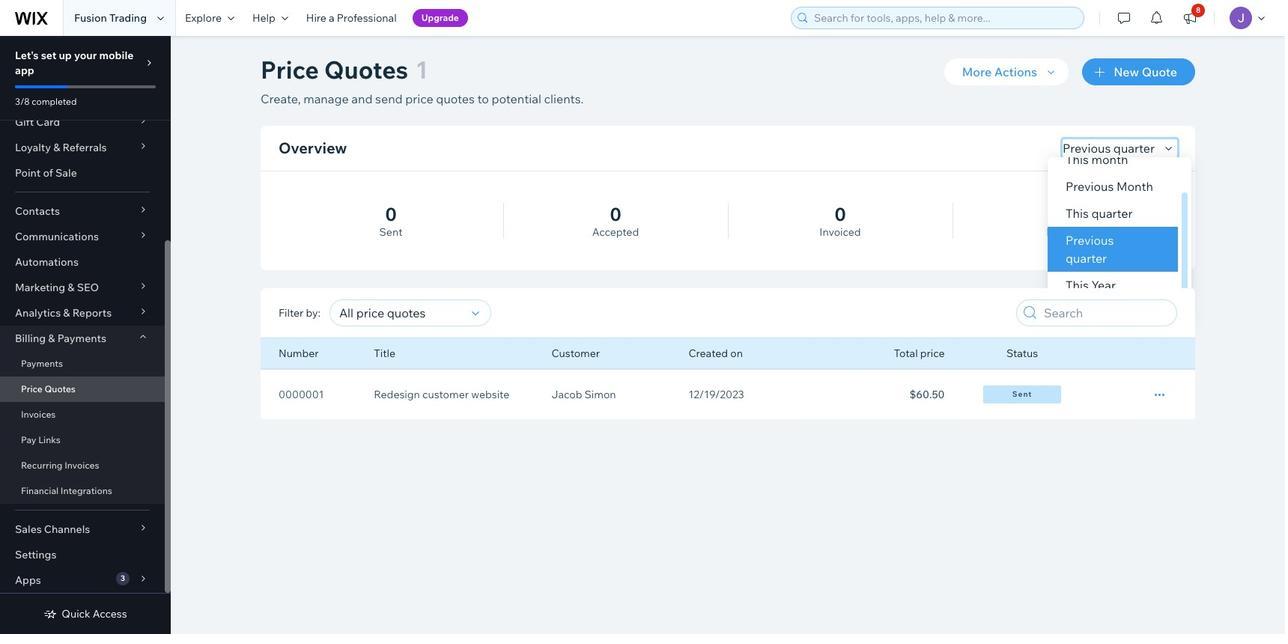 Task type: describe. For each thing, give the bounding box(es) containing it.
number
[[279, 347, 319, 360]]

seo
[[77, 281, 99, 294]]

this month
[[1066, 152, 1129, 167]]

1 horizontal spatial sent
[[1013, 390, 1033, 399]]

3/8
[[15, 96, 30, 107]]

manage
[[304, 91, 349, 106]]

more actions button
[[945, 58, 1069, 85]]

recurring invoices link
[[0, 453, 165, 479]]

communications button
[[0, 224, 165, 249]]

potential
[[492, 91, 542, 106]]

pay
[[21, 435, 36, 446]]

financial
[[21, 486, 59, 497]]

pay links
[[21, 435, 61, 446]]

sales channels
[[15, 523, 90, 536]]

point of sale link
[[0, 160, 165, 186]]

0 for 0 invoiced
[[835, 203, 846, 226]]

price for price quotes
[[21, 384, 42, 395]]

price quotes 1 create, manage and send price quotes to potential clients.
[[261, 55, 584, 106]]

quotes
[[436, 91, 475, 106]]

0 accepted
[[592, 203, 639, 239]]

0 invoiced
[[820, 203, 861, 239]]

Search field
[[1040, 300, 1173, 326]]

previous month
[[1066, 179, 1154, 194]]

up
[[59, 49, 72, 62]]

payments link
[[0, 351, 165, 377]]

simon
[[585, 388, 616, 402]]

automations link
[[0, 249, 165, 275]]

month
[[1092, 152, 1129, 167]]

created
[[689, 347, 728, 360]]

recurring invoices
[[21, 460, 99, 471]]

3
[[121, 574, 125, 584]]

new quote
[[1114, 64, 1178, 79]]

contacts button
[[0, 199, 165, 224]]

total
[[894, 347, 918, 360]]

loyalty
[[15, 141, 51, 154]]

& for billing
[[48, 332, 55, 345]]

analytics
[[15, 306, 61, 320]]

price quotes link
[[0, 377, 165, 402]]

price for price quotes 1 create, manage and send price quotes to potential clients.
[[261, 55, 319, 85]]

mobile
[[99, 49, 134, 62]]

more actions
[[963, 64, 1038, 79]]

price quotes
[[21, 384, 76, 395]]

previous quarter button
[[1063, 139, 1178, 157]]

quote
[[1142, 64, 1178, 79]]

this for this year
[[1066, 278, 1089, 293]]

filter by:
[[279, 306, 321, 320]]

0 horizontal spatial invoices
[[21, 409, 56, 420]]

1
[[416, 55, 428, 85]]

set
[[41, 49, 56, 62]]

help button
[[243, 0, 297, 36]]

this for this quarter
[[1066, 206, 1089, 221]]

year
[[1093, 305, 1117, 320]]

upgrade
[[422, 12, 459, 23]]

previous quarter for previous quarter option
[[1066, 233, 1114, 266]]

hire a professional
[[306, 11, 397, 25]]

previous quarter option
[[1048, 227, 1179, 272]]

settings
[[15, 548, 57, 562]]

channels
[[44, 523, 90, 536]]

payments inside payments link
[[21, 358, 63, 369]]

8 button
[[1174, 0, 1207, 36]]

and
[[352, 91, 373, 106]]

previous for previous quarter button
[[1063, 141, 1111, 156]]

apps
[[15, 574, 41, 587]]

& for marketing
[[68, 281, 75, 294]]

more
[[963, 64, 992, 79]]

trading
[[109, 11, 147, 25]]

$60.50
[[910, 388, 945, 402]]

year
[[1092, 278, 1116, 293]]

marketing
[[15, 281, 65, 294]]

referrals
[[63, 141, 107, 154]]

8
[[1197, 5, 1201, 15]]

quotes for price quotes 1 create, manage and send price quotes to potential clients.
[[324, 55, 408, 85]]

app
[[15, 64, 34, 77]]

total price
[[894, 347, 945, 360]]

settings link
[[0, 542, 165, 568]]

sales
[[15, 523, 42, 536]]

card
[[36, 115, 60, 129]]

created on
[[689, 347, 743, 360]]

0 sent
[[380, 203, 403, 239]]

pay links link
[[0, 428, 165, 453]]

integrations
[[61, 486, 112, 497]]

sales channels button
[[0, 517, 165, 542]]

fusion
[[74, 11, 107, 25]]

accepted
[[592, 226, 639, 239]]

customer
[[423, 388, 469, 402]]



Task type: vqa. For each thing, say whether or not it's contained in the screenshot.
middle category icon
no



Task type: locate. For each thing, give the bounding box(es) containing it.
0 vertical spatial price
[[261, 55, 319, 85]]

send
[[375, 91, 403, 106]]

2 vertical spatial this
[[1066, 278, 1089, 293]]

month
[[1117, 179, 1154, 194]]

Search for tools, apps, help & more... field
[[810, 7, 1080, 28]]

by:
[[306, 306, 321, 320]]

price down 1
[[406, 91, 434, 106]]

reports
[[72, 306, 112, 320]]

0 vertical spatial quotes
[[324, 55, 408, 85]]

financial integrations link
[[0, 479, 165, 504]]

clients.
[[544, 91, 584, 106]]

0 horizontal spatial price
[[21, 384, 42, 395]]

this up expired
[[1066, 206, 1089, 221]]

1 vertical spatial previous
[[1066, 179, 1114, 194]]

0
[[385, 203, 397, 226], [610, 203, 622, 226], [835, 203, 846, 226], [1060, 203, 1071, 226]]

& inside popup button
[[68, 281, 75, 294]]

1 horizontal spatial invoices
[[65, 460, 99, 471]]

& right loyalty in the top of the page
[[53, 141, 60, 154]]

3 this from the top
[[1066, 278, 1089, 293]]

quick access
[[62, 608, 127, 621]]

last
[[1066, 305, 1090, 320]]

jacob simon
[[552, 388, 616, 402]]

hire
[[306, 11, 327, 25]]

price inside price quotes 1 create, manage and send price quotes to potential clients.
[[261, 55, 319, 85]]

quotes inside price quotes 1 create, manage and send price quotes to potential clients.
[[324, 55, 408, 85]]

0 inside 0 expired
[[1060, 203, 1071, 226]]

this left month
[[1066, 152, 1089, 167]]

quarter up month
[[1114, 141, 1155, 156]]

0 inside 0 sent
[[385, 203, 397, 226]]

payments down analytics & reports popup button
[[57, 332, 106, 345]]

quarter for previous quarter option
[[1066, 251, 1107, 266]]

billing & payments
[[15, 332, 106, 345]]

2 this from the top
[[1066, 206, 1089, 221]]

1 vertical spatial payments
[[21, 358, 63, 369]]

help
[[252, 11, 276, 25]]

sale
[[55, 166, 77, 180]]

3/8 completed
[[15, 96, 77, 107]]

invoices link
[[0, 402, 165, 428]]

4 0 from the left
[[1060, 203, 1071, 226]]

payments inside billing & payments popup button
[[57, 332, 106, 345]]

& left reports
[[63, 306, 70, 320]]

loyalty & referrals button
[[0, 135, 165, 160]]

financial integrations
[[21, 486, 112, 497]]

price inside price quotes 1 create, manage and send price quotes to potential clients.
[[406, 91, 434, 106]]

previous inside button
[[1063, 141, 1111, 156]]

new quote button
[[1083, 58, 1196, 85]]

previous quarter inside option
[[1066, 233, 1114, 266]]

0 vertical spatial payments
[[57, 332, 106, 345]]

quotes down payments link
[[44, 384, 76, 395]]

this left year
[[1066, 278, 1089, 293]]

quick
[[62, 608, 90, 621]]

2 vertical spatial quarter
[[1066, 251, 1107, 266]]

invoices up pay links
[[21, 409, 56, 420]]

0 vertical spatial this
[[1066, 152, 1089, 167]]

website
[[471, 388, 510, 402]]

1 vertical spatial sent
[[1013, 390, 1033, 399]]

marketing & seo
[[15, 281, 99, 294]]

automations
[[15, 255, 79, 269]]

price down billing
[[21, 384, 42, 395]]

gift card button
[[0, 109, 165, 135]]

&
[[53, 141, 60, 154], [68, 281, 75, 294], [63, 306, 70, 320], [48, 332, 55, 345]]

previous down this month
[[1066, 179, 1114, 194]]

1 vertical spatial quotes
[[44, 384, 76, 395]]

filter
[[279, 306, 304, 320]]

gift
[[15, 115, 34, 129]]

1 vertical spatial this
[[1066, 206, 1089, 221]]

1 this from the top
[[1066, 152, 1089, 167]]

links
[[38, 435, 61, 446]]

0 for 0 sent
[[385, 203, 397, 226]]

quotes
[[324, 55, 408, 85], [44, 384, 76, 395]]

0 horizontal spatial sent
[[380, 226, 403, 239]]

0 for 0 accepted
[[610, 203, 622, 226]]

let's
[[15, 49, 39, 62]]

2 vertical spatial previous
[[1066, 233, 1114, 248]]

quarter inside previous quarter button
[[1114, 141, 1155, 156]]

quarter for previous quarter button
[[1114, 141, 1155, 156]]

previous quarter inside button
[[1063, 141, 1155, 156]]

1 vertical spatial price
[[21, 384, 42, 395]]

sidebar element
[[0, 0, 171, 635]]

invoiced
[[820, 226, 861, 239]]

invoices down 'pay links' link
[[65, 460, 99, 471]]

status
[[1007, 347, 1039, 360]]

your
[[74, 49, 97, 62]]

0 vertical spatial invoices
[[21, 409, 56, 420]]

payments up price quotes on the left
[[21, 358, 63, 369]]

billing & payments button
[[0, 326, 165, 351]]

analytics & reports button
[[0, 300, 165, 326]]

1 0 from the left
[[385, 203, 397, 226]]

actions
[[995, 64, 1038, 79]]

0 vertical spatial previous
[[1063, 141, 1111, 156]]

0 vertical spatial quarter
[[1114, 141, 1155, 156]]

access
[[93, 608, 127, 621]]

12/19/2023
[[689, 388, 745, 402]]

loyalty & referrals
[[15, 141, 107, 154]]

previous for previous quarter option
[[1066, 233, 1114, 248]]

0 vertical spatial previous quarter
[[1063, 141, 1155, 156]]

quarter
[[1114, 141, 1155, 156], [1092, 206, 1133, 221], [1066, 251, 1107, 266]]

redesign customer website
[[374, 388, 510, 402]]

price right total
[[921, 347, 945, 360]]

& left seo
[[68, 281, 75, 294]]

upgrade button
[[413, 9, 468, 27]]

analytics & reports
[[15, 306, 112, 320]]

contacts
[[15, 205, 60, 218]]

quarter down previous month
[[1092, 206, 1133, 221]]

recurring
[[21, 460, 63, 471]]

point
[[15, 166, 41, 180]]

list box containing this month
[[1048, 146, 1192, 326]]

1 vertical spatial quarter
[[1092, 206, 1133, 221]]

previous up previous month
[[1063, 141, 1111, 156]]

sent
[[380, 226, 403, 239], [1013, 390, 1033, 399]]

previous
[[1063, 141, 1111, 156], [1066, 179, 1114, 194], [1066, 233, 1114, 248]]

expired
[[1047, 226, 1084, 239]]

quotes up "and"
[[324, 55, 408, 85]]

let's set up your mobile app
[[15, 49, 134, 77]]

& for loyalty
[[53, 141, 60, 154]]

0 for 0 expired
[[1060, 203, 1071, 226]]

marketing & seo button
[[0, 275, 165, 300]]

to
[[478, 91, 489, 106]]

& right billing
[[48, 332, 55, 345]]

quarter up this year
[[1066, 251, 1107, 266]]

explore
[[185, 11, 222, 25]]

1 horizontal spatial quotes
[[324, 55, 408, 85]]

0 expired
[[1047, 203, 1084, 239]]

0 horizontal spatial price
[[406, 91, 434, 106]]

3 0 from the left
[[835, 203, 846, 226]]

previous quarter up previous month
[[1063, 141, 1155, 156]]

previous quarter up this year
[[1066, 233, 1114, 266]]

payments
[[57, 332, 106, 345], [21, 358, 63, 369]]

2 0 from the left
[[610, 203, 622, 226]]

quarter inside previous quarter option
[[1066, 251, 1107, 266]]

this year
[[1066, 278, 1116, 293]]

0 vertical spatial sent
[[380, 226, 403, 239]]

previous down this quarter
[[1066, 233, 1114, 248]]

on
[[731, 347, 743, 360]]

new
[[1114, 64, 1140, 79]]

list box
[[1048, 146, 1192, 326]]

quick access button
[[44, 608, 127, 621]]

0 horizontal spatial quotes
[[44, 384, 76, 395]]

0 inside 0 invoiced
[[835, 203, 846, 226]]

previous inside option
[[1066, 233, 1114, 248]]

1 vertical spatial invoices
[[65, 460, 99, 471]]

quotes for price quotes
[[44, 384, 76, 395]]

customer
[[552, 347, 600, 360]]

1 horizontal spatial price
[[921, 347, 945, 360]]

1 horizontal spatial price
[[261, 55, 319, 85]]

this for this month
[[1066, 152, 1089, 167]]

0 inside 0 accepted
[[610, 203, 622, 226]]

price up 'create,'
[[261, 55, 319, 85]]

title
[[374, 347, 396, 360]]

a
[[329, 11, 335, 25]]

previous quarter for previous quarter button
[[1063, 141, 1155, 156]]

None field
[[335, 300, 467, 326]]

1 vertical spatial previous quarter
[[1066, 233, 1114, 266]]

price inside sidebar element
[[21, 384, 42, 395]]

1 vertical spatial price
[[921, 347, 945, 360]]

0 vertical spatial price
[[406, 91, 434, 106]]

& for analytics
[[63, 306, 70, 320]]

quotes inside sidebar element
[[44, 384, 76, 395]]

hire a professional link
[[297, 0, 406, 36]]

last year
[[1066, 305, 1117, 320]]

communications
[[15, 230, 99, 244]]



